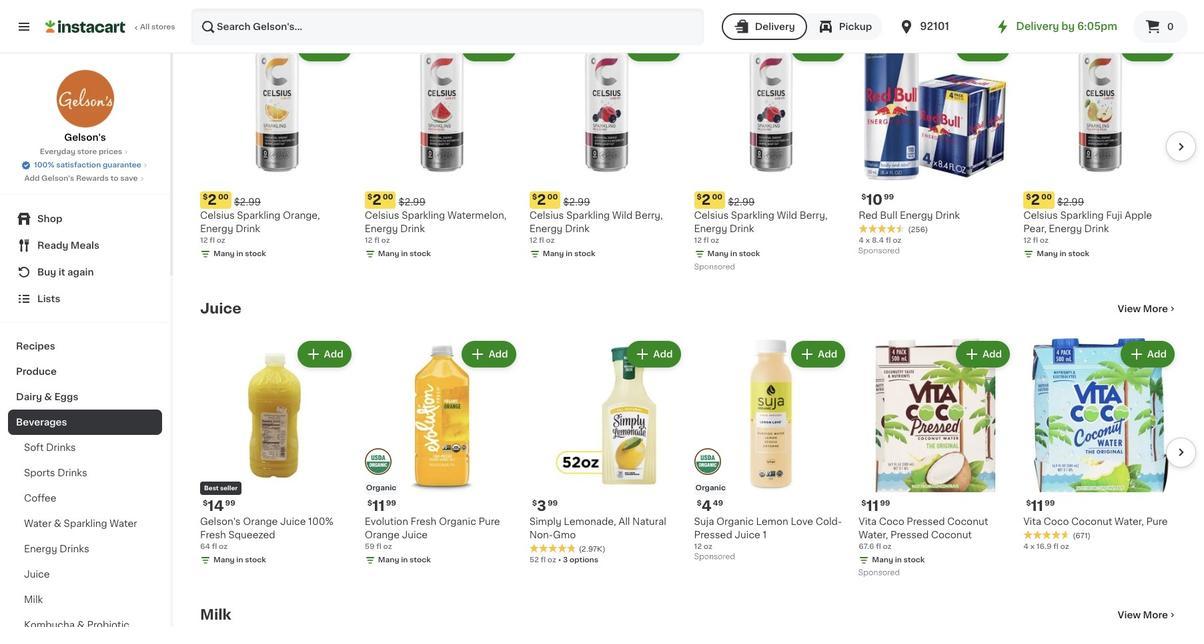 Task type: locate. For each thing, give the bounding box(es) containing it.
2 water from the left
[[110, 519, 137, 528]]

buy it again link
[[8, 259, 162, 286]]

1 item badge image from the left
[[365, 449, 391, 475]]

11 up 67.6 at right
[[866, 499, 879, 513]]

49
[[713, 500, 723, 507]]

prices
[[99, 148, 122, 155]]

1 vita from the left
[[859, 517, 877, 526]]

beverages
[[16, 418, 67, 427]]

1 vertical spatial 3
[[563, 556, 568, 564]]

all left stores in the top left of the page
[[140, 23, 150, 31]]

0 horizontal spatial all
[[140, 23, 150, 31]]

1 horizontal spatial coco
[[1044, 517, 1069, 526]]

celsius sparkling watermelon, energy drink 12 fl oz
[[365, 211, 507, 244]]

4 for 10
[[859, 237, 864, 244]]

& for dairy
[[44, 392, 52, 402]]

1 horizontal spatial delivery
[[1016, 21, 1059, 31]]

11 for evolution
[[372, 499, 385, 513]]

2 pure from the left
[[1146, 517, 1168, 526]]

fresh right evolution at the bottom left
[[411, 517, 437, 526]]

2
[[208, 193, 217, 207], [372, 193, 381, 207], [702, 193, 711, 207], [537, 193, 546, 207], [1031, 193, 1040, 207]]

gelson's down 'satisfaction'
[[41, 175, 74, 182]]

2 vertical spatial drinks
[[60, 544, 89, 554]]

service type group
[[722, 13, 883, 40]]

suja
[[694, 517, 714, 526]]

0 vertical spatial x
[[866, 237, 870, 244]]

coco inside vita coco pressed coconut water, pressed coconut 67.6 fl oz
[[879, 517, 904, 526]]

beverages link
[[8, 410, 162, 435]]

x inside product group
[[866, 237, 870, 244]]

11
[[372, 499, 385, 513], [866, 499, 879, 513], [1031, 499, 1043, 513]]

organic
[[366, 484, 396, 492], [695, 484, 726, 492], [439, 517, 476, 526], [716, 517, 754, 526]]

2 vita from the left
[[1023, 517, 1041, 526]]

2 view more from the top
[[1118, 610, 1168, 620]]

0 vertical spatial all
[[140, 23, 150, 31]]

orange
[[243, 517, 278, 526], [365, 530, 400, 540]]

add gelson's rewards to save link
[[24, 173, 146, 184]]

all left natural
[[619, 517, 630, 526]]

0 vertical spatial 4
[[859, 237, 864, 244]]

0 vertical spatial water,
[[1115, 517, 1144, 526]]

1 horizontal spatial 3
[[563, 556, 568, 564]]

1 2 from the left
[[208, 193, 217, 207]]

52 fl oz • 3 options
[[529, 556, 598, 564]]

2 wild from the left
[[612, 211, 633, 220]]

$ 11 99 up evolution at the bottom left
[[367, 499, 396, 513]]

1 horizontal spatial orange
[[365, 530, 400, 540]]

$ 11 99 up 16.9
[[1026, 499, 1055, 513]]

pure inside evolution fresh organic pure orange juice 59 fl oz
[[479, 517, 500, 526]]

view more
[[1118, 304, 1168, 314], [1118, 610, 1168, 620]]

in
[[236, 250, 243, 258], [401, 250, 408, 258], [730, 250, 737, 258], [566, 250, 573, 258], [1060, 250, 1067, 258], [236, 556, 243, 564], [401, 556, 408, 564], [895, 556, 902, 564]]

1 view more from the top
[[1118, 304, 1168, 314]]

many inside product group
[[213, 556, 235, 564]]

1 horizontal spatial juice link
[[200, 301, 241, 317]]

1 vertical spatial fresh
[[200, 530, 226, 540]]

simply
[[529, 517, 562, 526]]

0 horizontal spatial &
[[44, 392, 52, 402]]

produce
[[16, 367, 57, 376]]

gelson's up store on the top left of the page
[[64, 133, 106, 142]]

0 button
[[1133, 11, 1188, 43]]

item badge image up evolution at the bottom left
[[365, 449, 391, 475]]

2 $2.99 from the left
[[399, 197, 426, 207]]

juice inside gelson's orange juice 100% fresh squeezed 64 fl oz
[[280, 517, 306, 526]]

99 right 10 on the right of page
[[884, 193, 894, 201]]

0 horizontal spatial water
[[24, 519, 52, 528]]

99 for vita coco pressed coconut water, pressed coconut
[[880, 500, 890, 507]]

100% down everyday
[[34, 161, 54, 169]]

delivery by 6:05pm
[[1016, 21, 1117, 31]]

3 $2.99 from the left
[[728, 197, 755, 207]]

2 horizontal spatial $ 11 99
[[1026, 499, 1055, 513]]

1 celsius from the left
[[200, 211, 235, 220]]

view for milk
[[1118, 610, 1141, 620]]

1 horizontal spatial vita
[[1023, 517, 1041, 526]]

1 horizontal spatial $ 11 99
[[861, 499, 890, 513]]

0 vertical spatial 3
[[537, 499, 546, 513]]

gelson's inside "link"
[[41, 175, 74, 182]]

water down coffee
[[24, 519, 52, 528]]

1 horizontal spatial &
[[54, 519, 61, 528]]

$ 14 99
[[203, 499, 235, 513]]

gelson's down $ 14 99 at the left
[[200, 517, 241, 526]]

gelson's
[[64, 133, 106, 142], [41, 175, 74, 182], [200, 517, 241, 526]]

2 horizontal spatial 11
[[1031, 499, 1043, 513]]

celsius
[[200, 211, 235, 220], [365, 211, 399, 220], [694, 211, 729, 220], [529, 211, 564, 220], [1023, 211, 1058, 220]]

0 horizontal spatial x
[[866, 237, 870, 244]]

2 view from the top
[[1118, 610, 1141, 620]]

watermelon,
[[448, 211, 507, 220]]

lemonade,
[[564, 517, 616, 526]]

4 left 8.4
[[859, 237, 864, 244]]

water
[[24, 519, 52, 528], [110, 519, 137, 528]]

orange down evolution at the bottom left
[[365, 530, 400, 540]]

stock inside product group
[[245, 556, 266, 564]]

4 for 11
[[1023, 543, 1029, 550]]

view more link
[[1118, 302, 1177, 316], [1118, 608, 1177, 622]]

0 horizontal spatial item badge image
[[365, 449, 391, 475]]

2 more from the top
[[1143, 610, 1168, 620]]

oz inside suja organic lemon love cold- pressed juice 1 12 oz
[[704, 543, 712, 550]]

pressed for water,
[[891, 530, 929, 540]]

drink inside celsius sparkling watermelon, energy drink 12 fl oz
[[400, 224, 425, 233]]

& up "energy drinks"
[[54, 519, 61, 528]]

1 vertical spatial &
[[54, 519, 61, 528]]

1 horizontal spatial fresh
[[411, 517, 437, 526]]

4 $2.99 from the left
[[563, 197, 590, 207]]

item carousel region containing 2
[[200, 27, 1196, 280]]

3 11 from the left
[[1031, 499, 1043, 513]]

oz inside gelson's orange juice 100% fresh squeezed 64 fl oz
[[219, 543, 228, 550]]

1 vertical spatial all
[[619, 517, 630, 526]]

energy inside celsius sparkling orange, energy drink 12 fl oz
[[200, 224, 233, 233]]

2 celsius from the left
[[365, 211, 399, 220]]

0 horizontal spatial juice link
[[8, 562, 162, 587]]

pressed for cold-
[[694, 530, 732, 540]]

3 celsius from the left
[[694, 211, 729, 220]]

1 berry, from the left
[[800, 211, 828, 220]]

0 vertical spatial 100%
[[34, 161, 54, 169]]

juice
[[200, 302, 241, 316], [280, 517, 306, 526], [402, 530, 428, 540], [735, 530, 760, 540], [24, 570, 50, 579]]

3 $2.00 original price: $2.99 element from the left
[[694, 191, 848, 209]]

1 horizontal spatial 100%
[[308, 517, 333, 526]]

1 11 from the left
[[372, 499, 385, 513]]

99 up vita coco pressed coconut water, pressed coconut 67.6 fl oz
[[880, 500, 890, 507]]

1 horizontal spatial pure
[[1146, 517, 1168, 526]]

vita up 16.9
[[1023, 517, 1041, 526]]

0 vertical spatial more
[[1143, 304, 1168, 314]]

0 vertical spatial drinks
[[46, 443, 76, 452]]

more
[[1143, 304, 1168, 314], [1143, 610, 1168, 620]]

2 11 from the left
[[866, 499, 879, 513]]

99 inside $ 10 99
[[884, 193, 894, 201]]

4
[[859, 237, 864, 244], [702, 499, 712, 513], [1023, 543, 1029, 550]]

view more link for juice
[[1118, 302, 1177, 316]]

energy inside product group
[[900, 211, 933, 220]]

water,
[[1115, 517, 1144, 526], [859, 530, 888, 540]]

drinks down water & sparkling water
[[60, 544, 89, 554]]

0 horizontal spatial 4
[[702, 499, 712, 513]]

3 right •
[[563, 556, 568, 564]]

pure
[[479, 517, 500, 526], [1146, 517, 1168, 526]]

store
[[77, 148, 97, 155]]

sports drinks link
[[8, 460, 162, 486]]

0 horizontal spatial $ 11 99
[[367, 499, 396, 513]]

1 vertical spatial view more link
[[1118, 608, 1177, 622]]

1 view from the top
[[1118, 304, 1141, 314]]

x left 8.4
[[866, 237, 870, 244]]

5 $2.00 original price: $2.99 element from the left
[[1023, 191, 1177, 209]]

drinks for soft drinks
[[46, 443, 76, 452]]

0 horizontal spatial 100%
[[34, 161, 54, 169]]

1 $2.99 from the left
[[234, 197, 261, 207]]

2 coco from the left
[[1044, 517, 1069, 526]]

pressed
[[907, 517, 945, 526], [694, 530, 732, 540], [891, 530, 929, 540]]

gelson's link
[[56, 69, 114, 144]]

&
[[44, 392, 52, 402], [54, 519, 61, 528]]

4 celsius from the left
[[529, 211, 564, 220]]

orange up squeezed
[[243, 517, 278, 526]]

1 vertical spatial milk
[[200, 608, 231, 622]]

0 horizontal spatial delivery
[[755, 22, 795, 31]]

2 for 2nd "$2.00 original price: $2.99" element from right
[[537, 193, 546, 207]]

everyday
[[40, 148, 75, 155]]

4 $ 2 00 from the left
[[532, 193, 558, 207]]

x
[[866, 237, 870, 244], [1030, 543, 1035, 550]]

4 00 from the left
[[547, 193, 558, 201]]

gelson's for gelson's orange juice 100% fresh squeezed 64 fl oz
[[200, 517, 241, 526]]

2 00 from the left
[[383, 193, 393, 201]]

2 view more link from the top
[[1118, 608, 1177, 622]]

0 vertical spatial gelson's
[[64, 133, 106, 142]]

item badge image inside product group
[[694, 449, 721, 475]]

100% satisfaction guarantee button
[[21, 157, 149, 171]]

99 inside $ 14 99
[[225, 500, 235, 507]]

1 horizontal spatial item badge image
[[694, 449, 721, 475]]

$ 11 99 up 67.6 at right
[[861, 499, 890, 513]]

1 more from the top
[[1143, 304, 1168, 314]]

pressed inside suja organic lemon love cold- pressed juice 1 12 oz
[[694, 530, 732, 540]]

orange inside evolution fresh organic pure orange juice 59 fl oz
[[365, 530, 400, 540]]

None search field
[[191, 8, 704, 45]]

coco up the 4 x 16.9 fl oz
[[1044, 517, 1069, 526]]

100% left evolution at the bottom left
[[308, 517, 333, 526]]

99 inside "$ 3 99"
[[548, 500, 558, 507]]

fl
[[210, 237, 215, 244], [374, 237, 379, 244], [704, 237, 709, 244], [886, 237, 891, 244], [539, 237, 544, 244], [1033, 237, 1038, 244], [212, 543, 217, 550], [376, 543, 382, 550], [876, 543, 881, 550], [1054, 543, 1059, 550], [541, 556, 546, 564]]

milk
[[24, 595, 43, 604], [200, 608, 231, 622]]

2 $ 11 99 from the left
[[861, 499, 890, 513]]

fl inside celsius sparkling orange, energy drink 12 fl oz
[[210, 237, 215, 244]]

energy inside 'celsius sparkling fuji apple pear, energy drink 12 fl oz'
[[1049, 224, 1082, 234]]

sparkling inside celsius sparkling watermelon, energy drink 12 fl oz
[[402, 211, 445, 220]]

buy it again
[[37, 268, 94, 277]]

5 celsius from the left
[[1023, 211, 1058, 220]]

oz
[[217, 237, 225, 244], [381, 237, 390, 244], [711, 237, 719, 244], [893, 237, 902, 244], [546, 237, 555, 244], [1040, 237, 1049, 244], [219, 543, 228, 550], [383, 543, 392, 550], [704, 543, 712, 550], [883, 543, 892, 550], [1060, 543, 1069, 550], [548, 556, 556, 564]]

1 vertical spatial view
[[1118, 610, 1141, 620]]

5 $2.99 from the left
[[1057, 197, 1084, 207]]

1 horizontal spatial 4
[[859, 237, 864, 244]]

product group
[[200, 32, 354, 262], [365, 32, 519, 262], [529, 32, 683, 262], [694, 32, 848, 274], [859, 32, 1013, 258], [1023, 32, 1177, 262], [200, 338, 354, 568], [365, 338, 519, 568], [529, 338, 683, 566], [694, 338, 848, 564], [859, 338, 1013, 580], [1023, 338, 1177, 552]]

5 2 from the left
[[1031, 193, 1040, 207]]

3 $ 2 00 from the left
[[697, 193, 723, 207]]

1 vertical spatial juice link
[[8, 562, 162, 587]]

coco right cold-
[[879, 517, 904, 526]]

sparkling inside 'celsius sparkling fuji apple pear, energy drink 12 fl oz'
[[1060, 211, 1104, 220]]

coffee
[[24, 494, 56, 503]]

evolution fresh organic pure orange juice 59 fl oz
[[365, 517, 500, 550]]

0 horizontal spatial fresh
[[200, 530, 226, 540]]

view
[[1118, 304, 1141, 314], [1118, 610, 1141, 620]]

0 vertical spatial &
[[44, 392, 52, 402]]

3 up simply
[[537, 499, 546, 513]]

1 horizontal spatial celsius sparkling wild berry, energy drink 12 fl oz
[[694, 211, 828, 244]]

0 horizontal spatial orange
[[243, 517, 278, 526]]

99 right '14' at the left
[[225, 500, 235, 507]]

item badge image
[[365, 449, 391, 475], [694, 449, 721, 475]]

4 2 from the left
[[537, 193, 546, 207]]

3 2 from the left
[[702, 193, 711, 207]]

2 vertical spatial 4
[[1023, 543, 1029, 550]]

1 coco from the left
[[879, 517, 904, 526]]

gelson's inside gelson's orange juice 100% fresh squeezed 64 fl oz
[[200, 517, 241, 526]]

$ inside "$ 3 99"
[[532, 500, 537, 507]]

1 horizontal spatial x
[[1030, 543, 1035, 550]]

item carousel region
[[200, 27, 1196, 280], [200, 333, 1196, 586]]

fresh inside gelson's orange juice 100% fresh squeezed 64 fl oz
[[200, 530, 226, 540]]

1 vertical spatial orange
[[365, 530, 400, 540]]

drinks for sports drinks
[[58, 468, 87, 478]]

ready
[[37, 241, 68, 250]]

100%
[[34, 161, 54, 169], [308, 517, 333, 526]]

0 horizontal spatial pure
[[479, 517, 500, 526]]

shop
[[37, 214, 62, 223]]

0 vertical spatial fresh
[[411, 517, 437, 526]]

sponsored badge image
[[859, 247, 899, 255], [694, 263, 734, 271], [694, 553, 734, 561], [859, 569, 899, 577]]

1 $ 11 99 from the left
[[367, 499, 396, 513]]

64
[[200, 543, 210, 550]]

0 vertical spatial item carousel region
[[200, 27, 1196, 280]]

oz inside evolution fresh organic pure orange juice 59 fl oz
[[383, 543, 392, 550]]

Search field
[[192, 9, 703, 44]]

stores
[[151, 23, 175, 31]]

product group containing 4
[[694, 338, 848, 564]]

67.6
[[859, 543, 874, 550]]

1 00 from the left
[[218, 193, 229, 201]]

view for juice
[[1118, 304, 1141, 314]]

1 vertical spatial water,
[[859, 530, 888, 540]]

99 up simply
[[548, 500, 558, 507]]

92101
[[920, 21, 949, 31]]

many
[[213, 250, 235, 258], [378, 250, 399, 258], [707, 250, 729, 258], [543, 250, 564, 258], [1037, 250, 1058, 258], [213, 556, 235, 564], [378, 556, 399, 564], [872, 556, 893, 564]]

2 2 from the left
[[372, 193, 381, 207]]

2 for third "$2.00 original price: $2.99" element from right
[[702, 193, 711, 207]]

0 horizontal spatial milk
[[24, 595, 43, 604]]

& for water
[[54, 519, 61, 528]]

1 vertical spatial 4
[[702, 499, 712, 513]]

99 for gelson's orange juice 100% fresh squeezed
[[225, 500, 235, 507]]

everyday store prices
[[40, 148, 122, 155]]

2 vertical spatial gelson's
[[200, 517, 241, 526]]

vita inside vita coco pressed coconut water, pressed coconut 67.6 fl oz
[[859, 517, 877, 526]]

again
[[67, 268, 94, 277]]

drink
[[935, 211, 960, 220], [236, 224, 260, 233], [400, 224, 425, 233], [730, 224, 754, 233], [565, 224, 590, 234], [1084, 224, 1109, 234]]

1 vertical spatial drinks
[[58, 468, 87, 478]]

0 vertical spatial juice link
[[200, 301, 241, 317]]

& left eggs at the left of page
[[44, 392, 52, 402]]

4 left 16.9
[[1023, 543, 1029, 550]]

gelson's for gelson's
[[64, 133, 106, 142]]

11 up 16.9
[[1031, 499, 1043, 513]]

0 vertical spatial view
[[1118, 304, 1141, 314]]

fl inside gelson's orange juice 100% fresh squeezed 64 fl oz
[[212, 543, 217, 550]]

pickup
[[839, 22, 872, 31]]

$ inside $ 4 49
[[697, 500, 702, 507]]

99 up the 4 x 16.9 fl oz
[[1045, 500, 1055, 507]]

sparkling inside celsius sparkling orange, energy drink 12 fl oz
[[237, 211, 280, 220]]

1 vertical spatial view more
[[1118, 610, 1168, 620]]

2 for fourth "$2.00 original price: $2.99" element from the right
[[372, 193, 381, 207]]

1 pure from the left
[[479, 517, 500, 526]]

dairy
[[16, 392, 42, 402]]

fl inside 'celsius sparkling fuji apple pear, energy drink 12 fl oz'
[[1033, 237, 1038, 244]]

1 vertical spatial x
[[1030, 543, 1035, 550]]

$ inside $ 14 99
[[203, 500, 208, 507]]

1 horizontal spatial wild
[[777, 211, 797, 220]]

0 vertical spatial orange
[[243, 517, 278, 526]]

1 item carousel region from the top
[[200, 27, 1196, 280]]

drinks up sports drinks
[[46, 443, 76, 452]]

instacart logo image
[[45, 19, 125, 35]]

item badge image for 4
[[694, 449, 721, 475]]

0 horizontal spatial wild
[[612, 211, 633, 220]]

fresh up 64 on the bottom of the page
[[200, 530, 226, 540]]

vita for vita coco coconut water, pure
[[1023, 517, 1041, 526]]

0 horizontal spatial 3
[[537, 499, 546, 513]]

delivery inside button
[[755, 22, 795, 31]]

1 vertical spatial gelson's
[[41, 175, 74, 182]]

buy
[[37, 268, 56, 277]]

1 horizontal spatial water
[[110, 519, 137, 528]]

99 for vita coco coconut water, pure
[[1045, 500, 1055, 507]]

1 vertical spatial 100%
[[308, 517, 333, 526]]

wild
[[777, 211, 797, 220], [612, 211, 633, 220]]

99 up evolution at the bottom left
[[386, 500, 396, 507]]

2 item carousel region from the top
[[200, 333, 1196, 586]]

1 vertical spatial item carousel region
[[200, 333, 1196, 586]]

0 vertical spatial view more
[[1118, 304, 1168, 314]]

x left 16.9
[[1030, 543, 1035, 550]]

delivery for delivery
[[755, 22, 795, 31]]

water up energy drinks link
[[110, 519, 137, 528]]

2 horizontal spatial 4
[[1023, 543, 1029, 550]]

add button
[[299, 36, 350, 60], [463, 36, 515, 60], [628, 36, 679, 60], [793, 36, 844, 60], [957, 36, 1009, 60], [1122, 36, 1173, 60], [299, 342, 350, 366], [463, 342, 515, 366], [628, 342, 679, 366], [793, 342, 844, 366], [957, 342, 1009, 366], [1122, 342, 1173, 366]]

berry,
[[800, 211, 828, 220], [635, 211, 663, 220]]

1 water from the left
[[24, 519, 52, 528]]

1 view more link from the top
[[1118, 302, 1177, 316]]

0 horizontal spatial vita
[[859, 517, 877, 526]]

product group containing 10
[[859, 32, 1013, 258]]

celsius inside celsius sparkling orange, energy drink 12 fl oz
[[200, 211, 235, 220]]

10
[[866, 193, 883, 207]]

6:05pm
[[1077, 21, 1117, 31]]

lemon
[[756, 517, 788, 526]]

item badge image up 49
[[694, 449, 721, 475]]

11 up evolution at the bottom left
[[372, 499, 385, 513]]

add inside the add gelson's rewards to save "link"
[[24, 175, 40, 182]]

juice link
[[200, 301, 241, 317], [8, 562, 162, 587]]

4 left 49
[[702, 499, 712, 513]]

lists
[[37, 294, 60, 304]]

1 horizontal spatial milk link
[[200, 607, 231, 623]]

0 horizontal spatial berry,
[[635, 211, 663, 220]]

fl inside evolution fresh organic pure orange juice 59 fl oz
[[376, 543, 382, 550]]

1 vertical spatial more
[[1143, 610, 1168, 620]]

0 horizontal spatial celsius sparkling wild berry, energy drink 12 fl oz
[[529, 211, 663, 244]]

2 item badge image from the left
[[694, 449, 721, 475]]

$2.00 original price: $2.99 element
[[200, 191, 354, 209], [365, 191, 519, 209], [694, 191, 848, 209], [529, 191, 683, 209], [1023, 191, 1177, 209]]

1 celsius sparkling wild berry, energy drink 12 fl oz from the left
[[694, 211, 828, 244]]

0 vertical spatial milk
[[24, 595, 43, 604]]

12
[[200, 237, 208, 244], [365, 237, 373, 244], [694, 237, 702, 244], [529, 237, 537, 244], [1023, 237, 1031, 244], [694, 543, 702, 550]]

0 horizontal spatial coco
[[879, 517, 904, 526]]

1 horizontal spatial milk
[[200, 608, 231, 622]]

1 horizontal spatial 11
[[866, 499, 879, 513]]

1 $2.00 original price: $2.99 element from the left
[[200, 191, 354, 209]]

1 horizontal spatial berry,
[[800, 211, 828, 220]]

0 horizontal spatial 11
[[372, 499, 385, 513]]

coconut
[[947, 517, 988, 526], [1071, 517, 1112, 526], [931, 530, 972, 540]]

0 horizontal spatial water,
[[859, 530, 888, 540]]

0 vertical spatial view more link
[[1118, 302, 1177, 316]]

1
[[763, 530, 767, 540]]

1 horizontal spatial all
[[619, 517, 630, 526]]

vita up 67.6 at right
[[859, 517, 877, 526]]

drinks down soft drinks link
[[58, 468, 87, 478]]

delivery
[[1016, 21, 1059, 31], [755, 22, 795, 31]]

celsius sparkling wild berry, energy drink 12 fl oz
[[694, 211, 828, 244], [529, 211, 663, 244]]



Task type: vqa. For each thing, say whether or not it's contained in the screenshot.
GIFTS & ACCESSORIES
no



Task type: describe. For each thing, give the bounding box(es) containing it.
save
[[120, 175, 138, 182]]

fl inside vita coco pressed coconut water, pressed coconut 67.6 fl oz
[[876, 543, 881, 550]]

view more for milk
[[1118, 610, 1168, 620]]

$ 4 49
[[697, 499, 723, 513]]

0 horizontal spatial milk link
[[8, 587, 162, 612]]

vita coco coconut water, pure
[[1023, 517, 1168, 526]]

1 horizontal spatial water,
[[1115, 517, 1144, 526]]

celsius inside 'celsius sparkling fuji apple pear, energy drink 12 fl oz'
[[1023, 211, 1058, 220]]

all inside simply lemonade, all natural non-gmo
[[619, 517, 630, 526]]

2 celsius sparkling wild berry, energy drink 12 fl oz from the left
[[529, 211, 663, 244]]

ready meals link
[[8, 232, 162, 259]]

delivery for delivery by 6:05pm
[[1016, 21, 1059, 31]]

everyday store prices link
[[40, 147, 130, 157]]

sports
[[24, 468, 55, 478]]

by
[[1062, 21, 1075, 31]]

more for juice
[[1143, 304, 1168, 314]]

sponsored badge image for 11
[[859, 569, 899, 577]]

celsius sparkling orange, energy drink 12 fl oz
[[200, 211, 320, 244]]

(671)
[[1073, 532, 1091, 540]]

2 for 1st "$2.00 original price: $2.99" element from the right
[[1031, 193, 1040, 207]]

recipes link
[[8, 334, 162, 359]]

squeezed
[[228, 530, 275, 540]]

fl inside celsius sparkling watermelon, energy drink 12 fl oz
[[374, 237, 379, 244]]

2 for 5th "$2.00 original price: $2.99" element from right
[[208, 193, 217, 207]]

all stores
[[140, 23, 175, 31]]

fresh inside evolution fresh organic pure orange juice 59 fl oz
[[411, 517, 437, 526]]

12 inside celsius sparkling orange, energy drink 12 fl oz
[[200, 237, 208, 244]]

0
[[1167, 22, 1174, 31]]

soft drinks link
[[8, 435, 162, 460]]

ready meals button
[[8, 232, 162, 259]]

12 inside 'celsius sparkling fuji apple pear, energy drink 12 fl oz'
[[1023, 237, 1031, 244]]

vita coco pressed coconut water, pressed coconut 67.6 fl oz
[[859, 517, 988, 550]]

view more for juice
[[1118, 304, 1168, 314]]

dairy & eggs
[[16, 392, 78, 402]]

12 inside celsius sparkling watermelon, energy drink 12 fl oz
[[365, 237, 373, 244]]

100% inside gelson's orange juice 100% fresh squeezed 64 fl oz
[[308, 517, 333, 526]]

energy inside celsius sparkling watermelon, energy drink 12 fl oz
[[365, 224, 398, 233]]

drinks for energy drinks
[[60, 544, 89, 554]]

gmo
[[553, 530, 576, 540]]

celsius inside celsius sparkling watermelon, energy drink 12 fl oz
[[365, 211, 399, 220]]

pear,
[[1023, 224, 1047, 234]]

oz inside celsius sparkling watermelon, energy drink 12 fl oz
[[381, 237, 390, 244]]

drink inside product group
[[935, 211, 960, 220]]

shop link
[[8, 205, 162, 232]]

59
[[365, 543, 375, 550]]

4 x 8.4 fl oz
[[859, 237, 902, 244]]

12 inside suja organic lemon love cold- pressed juice 1 12 oz
[[694, 543, 702, 550]]

x for 11
[[1030, 543, 1035, 550]]

energy drinks link
[[8, 536, 162, 562]]

product group containing 3
[[529, 338, 683, 566]]

view more link for milk
[[1118, 608, 1177, 622]]

soft drinks
[[24, 443, 76, 452]]

rewards
[[76, 175, 109, 182]]

recipes
[[16, 342, 55, 351]]

(256)
[[908, 226, 928, 233]]

love
[[791, 517, 813, 526]]

red
[[859, 211, 878, 220]]

99 for red bull energy drink
[[884, 193, 894, 201]]

2 $ 2 00 from the left
[[367, 193, 393, 207]]

4 x 16.9 fl oz
[[1023, 543, 1069, 550]]

1 wild from the left
[[777, 211, 797, 220]]

organic inside evolution fresh organic pure orange juice 59 fl oz
[[439, 517, 476, 526]]

eggs
[[54, 392, 78, 402]]

sponsored badge image for 10
[[859, 247, 899, 255]]

energy drinks
[[24, 544, 89, 554]]

8.4
[[872, 237, 884, 244]]

lists link
[[8, 286, 162, 312]]

satisfaction
[[56, 161, 101, 169]]

meals
[[71, 241, 99, 250]]

$ inside $ 10 99
[[861, 193, 866, 201]]

seller
[[220, 485, 238, 491]]

•
[[558, 556, 561, 564]]

cold-
[[816, 517, 842, 526]]

1 $ 2 00 from the left
[[203, 193, 229, 207]]

product group containing 14
[[200, 338, 354, 568]]

16.9
[[1036, 543, 1052, 550]]

delivery by 6:05pm link
[[995, 19, 1117, 35]]

2 $2.00 original price: $2.99 element from the left
[[365, 191, 519, 209]]

juice inside evolution fresh organic pure orange juice 59 fl oz
[[402, 530, 428, 540]]

more for milk
[[1143, 610, 1168, 620]]

all stores link
[[45, 8, 176, 45]]

drink inside 'celsius sparkling fuji apple pear, energy drink 12 fl oz'
[[1084, 224, 1109, 234]]

3 00 from the left
[[712, 193, 723, 201]]

99 for simply lemonade, all natural non-gmo
[[548, 500, 558, 507]]

produce link
[[8, 359, 162, 384]]

red bull energy drink
[[859, 211, 960, 220]]

item badge image for 11
[[365, 449, 391, 475]]

14
[[208, 499, 224, 513]]

4 $2.00 original price: $2.99 element from the left
[[529, 191, 683, 209]]

$ 11 99 for evolution
[[367, 499, 396, 513]]

item carousel region containing 14
[[200, 333, 1196, 586]]

add gelson's rewards to save
[[24, 175, 138, 182]]

drink inside celsius sparkling orange, energy drink 12 fl oz
[[236, 224, 260, 233]]

best seller
[[204, 485, 238, 491]]

organic inside suja organic lemon love cold- pressed juice 1 12 oz
[[716, 517, 754, 526]]

11 for vita
[[866, 499, 879, 513]]

orange inside gelson's orange juice 100% fresh squeezed 64 fl oz
[[243, 517, 278, 526]]

100% inside button
[[34, 161, 54, 169]]

coco for pressed
[[879, 517, 904, 526]]

x for 10
[[866, 237, 870, 244]]

celsius sparkling fuji apple pear, energy drink 12 fl oz
[[1023, 211, 1152, 244]]

pickup button
[[807, 13, 883, 40]]

soft
[[24, 443, 44, 452]]

gelson's orange juice 100% fresh squeezed 64 fl oz
[[200, 517, 333, 550]]

sponsored badge image for 4
[[694, 553, 734, 561]]

coco for coconut
[[1044, 517, 1069, 526]]

delivery button
[[722, 13, 807, 40]]

in inside product group
[[236, 556, 243, 564]]

to
[[111, 175, 118, 182]]

natural
[[632, 517, 666, 526]]

orange,
[[283, 211, 320, 220]]

(2.97k)
[[579, 546, 605, 553]]

oz inside vita coco pressed coconut water, pressed coconut 67.6 fl oz
[[883, 543, 892, 550]]

gelson's logo image
[[56, 69, 114, 128]]

ready meals
[[37, 241, 99, 250]]

92101 button
[[899, 8, 979, 45]]

oz inside celsius sparkling orange, energy drink 12 fl oz
[[217, 237, 225, 244]]

$ 10 99
[[861, 193, 894, 207]]

juice inside suja organic lemon love cold- pressed juice 1 12 oz
[[735, 530, 760, 540]]

3 $ 11 99 from the left
[[1026, 499, 1055, 513]]

suja organic lemon love cold- pressed juice 1 12 oz
[[694, 517, 842, 550]]

99 for evolution fresh organic pure orange juice
[[386, 500, 396, 507]]

2 berry, from the left
[[635, 211, 663, 220]]

$ 3 99
[[532, 499, 558, 513]]

apple
[[1125, 211, 1152, 220]]

water & sparkling water link
[[8, 511, 162, 536]]

water, inside vita coco pressed coconut water, pressed coconut 67.6 fl oz
[[859, 530, 888, 540]]

best
[[204, 485, 219, 491]]

oz inside 'celsius sparkling fuji apple pear, energy drink 12 fl oz'
[[1040, 237, 1049, 244]]

5 00 from the left
[[1041, 193, 1052, 201]]

vita for vita coco pressed coconut water, pressed coconut 67.6 fl oz
[[859, 517, 877, 526]]

5 $ 2 00 from the left
[[1026, 193, 1052, 207]]

options
[[570, 556, 598, 564]]

dairy & eggs link
[[8, 384, 162, 410]]

coffee link
[[8, 486, 162, 511]]

$ 11 99 for vita
[[861, 499, 890, 513]]

water & sparkling water
[[24, 519, 137, 528]]

fuji
[[1106, 211, 1122, 220]]



